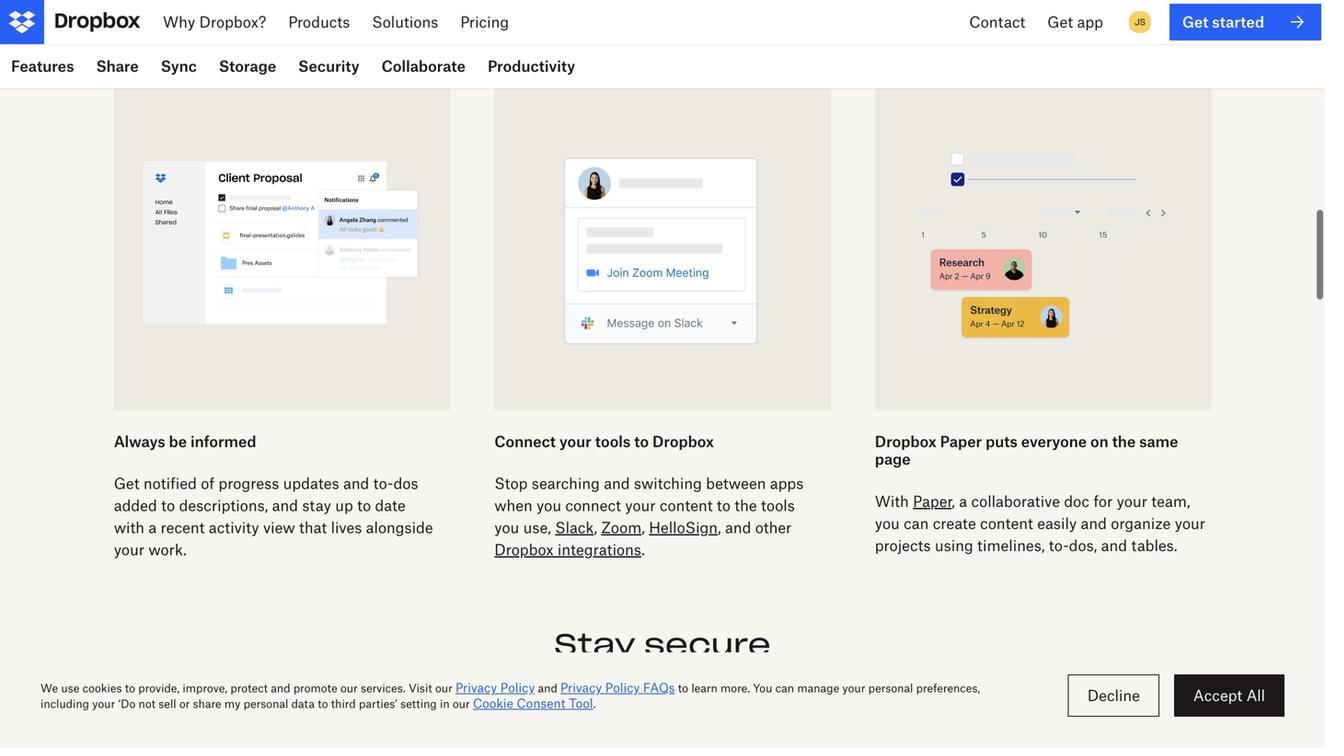 Task type: vqa. For each thing, say whether or not it's contained in the screenshot.
content related to easily
yes



Task type: locate. For each thing, give the bounding box(es) containing it.
0 vertical spatial on
[[1091, 433, 1109, 451]]

the left "same"
[[1113, 433, 1136, 451]]

dropbox down use,
[[495, 541, 554, 559]]

and up up
[[343, 475, 369, 493]]

get for get notified of progress updates and to-dos added to descriptions, and stay up to date with a recent activity view that lives alongside your work.
[[114, 475, 140, 493]]

your up organize
[[1117, 492, 1148, 510]]

integrations
[[558, 541, 642, 559]]

contact
[[970, 13, 1026, 31]]

content up hellosign link on the bottom of the page
[[660, 497, 713, 515]]

and up view
[[272, 497, 298, 515]]

dropbox up the with paper on the right of the page
[[875, 433, 937, 451]]

be
[[169, 433, 187, 451]]

date
[[375, 497, 406, 515]]

tools up searching
[[595, 433, 631, 451]]

dropbox paper puts everyone on the same page
[[875, 433, 1179, 468]]

on right everyone
[[1091, 433, 1109, 451]]

2 horizontal spatial tools
[[761, 497, 795, 515]]

to down the keeps
[[612, 702, 626, 720]]

updates
[[283, 475, 339, 493]]

, up create
[[952, 492, 956, 510]]

collaborate
[[382, 57, 466, 75]]

0 vertical spatial paper
[[941, 433, 982, 451]]

dropbox integrations link
[[495, 541, 642, 559]]

0 horizontal spatial get
[[114, 475, 140, 493]]

connect your tools to dropbox
[[495, 433, 714, 451]]

solutions button
[[361, 0, 450, 44]]

1 horizontal spatial content
[[981, 515, 1034, 532]]

1 horizontal spatial on
[[1091, 433, 1109, 451]]

1 vertical spatial on
[[468, 679, 485, 697]]

the inside 'dropbox paper puts everyone on the same page'
[[1113, 433, 1136, 451]]

for
[[1094, 492, 1113, 510]]

, a collaborative doc for your team, you can create content easily and organize your projects using timelines, to-dos, and tables.
[[875, 492, 1206, 555]]

dropbox?
[[199, 13, 266, 31]]

get started
[[1183, 13, 1265, 31]]

lives
[[331, 519, 362, 537]]

with
[[875, 492, 909, 510]]

paper
[[941, 433, 982, 451], [913, 492, 952, 510]]

files
[[842, 679, 871, 697]]

the down "between"
[[735, 497, 757, 515]]

tools down go,
[[507, 702, 541, 720]]

organize
[[1111, 515, 1171, 532]]

0 vertical spatial to-
[[373, 475, 394, 493]]

at
[[293, 679, 309, 697]]

content inside , a collaborative doc for your team, you can create content easily and organize your projects using timelines, to-dos, and tables.
[[981, 515, 1034, 532]]

recent
[[161, 519, 205, 537]]

paper for dropbox
[[941, 433, 982, 451]]

business
[[777, 679, 838, 697]]

paper inside 'dropbox paper puts everyone on the same page'
[[941, 433, 982, 451]]

timelines,
[[978, 537, 1045, 555]]

to right up
[[357, 497, 371, 515]]

1 horizontal spatial get
[[1048, 13, 1074, 31]]

you inside , a collaborative doc for your team, you can create content easily and organize your projects using timelines, to-dos, and tables.
[[875, 515, 900, 532]]

and left other
[[725, 519, 752, 537]]

0 horizontal spatial content
[[660, 497, 713, 515]]

get up added
[[114, 475, 140, 493]]

1 vertical spatial to-
[[1049, 537, 1070, 555]]

using
[[935, 537, 974, 555]]

0 vertical spatial tools
[[595, 433, 631, 451]]

get left started
[[1183, 13, 1209, 31]]

2 vertical spatial tools
[[507, 702, 541, 720]]

1 vertical spatial tools
[[761, 497, 795, 515]]

your up zoom at the bottom left of the page
[[625, 497, 656, 515]]

.
[[642, 541, 645, 559]]

easily
[[1038, 515, 1077, 532]]

to- up date
[[373, 475, 394, 493]]

a right with
[[149, 519, 157, 537]]

tables.
[[1132, 537, 1178, 555]]

paper left puts
[[941, 433, 982, 451]]

your down with
[[114, 541, 145, 559]]

pricing link
[[450, 0, 520, 44]]

content inside the stop searching and switching between apps when you connect your content to the tools you use,
[[660, 497, 713, 515]]

collaborative
[[972, 492, 1061, 510]]

paper up can
[[913, 492, 952, 510]]

office,
[[403, 679, 446, 697]]

dropbox inside the slack , zoom , hellosign , and other dropbox integrations .
[[495, 541, 554, 559]]

tools up other
[[761, 497, 795, 515]]

why dropbox?
[[163, 13, 266, 31]]

a up create
[[960, 492, 968, 510]]

get inside "dropdown button"
[[1048, 13, 1074, 31]]

to down "between"
[[717, 497, 731, 515]]

to
[[635, 433, 649, 451], [161, 497, 175, 515], [357, 497, 371, 515], [717, 497, 731, 515], [612, 702, 626, 720]]

1 horizontal spatial a
[[960, 492, 968, 510]]

dropbox up switching
[[653, 433, 714, 451]]

added
[[114, 497, 157, 515]]

on inside the at home, in the office, or on the go, dropbox keeps your personal and business files safe, and gives you the tools you need to protect the work you share.
[[468, 679, 485, 697]]

you left need
[[545, 702, 570, 720]]

and
[[343, 475, 369, 493], [604, 475, 630, 493], [272, 497, 298, 515], [1081, 515, 1107, 532], [725, 519, 752, 537], [1102, 537, 1128, 555], [746, 679, 773, 697], [911, 679, 937, 697]]

get
[[1183, 13, 1209, 31], [1048, 13, 1074, 31], [114, 475, 140, 493]]

your up searching
[[560, 433, 592, 451]]

content up timelines,
[[981, 515, 1034, 532]]

zoom
[[602, 519, 642, 537]]

hellosign link
[[649, 519, 718, 537]]

switching
[[634, 475, 702, 493]]

security
[[298, 57, 360, 75]]

js
[[1135, 16, 1146, 28]]

1 vertical spatial paper
[[913, 492, 952, 510]]

and right personal
[[746, 679, 773, 697]]

to- down easily at the right bottom
[[1049, 537, 1070, 555]]

the right the in
[[377, 679, 399, 697]]

you down with in the right bottom of the page
[[875, 515, 900, 532]]

, inside , a collaborative doc for your team, you can create content easily and organize your projects using timelines, to-dos, and tables.
[[952, 492, 956, 510]]

a inside , a collaborative doc for your team, you can create content easily and organize your projects using timelines, to-dos, and tables.
[[960, 492, 968, 510]]

dos,
[[1069, 537, 1098, 555]]

you right gives
[[981, 679, 1006, 697]]

dos
[[394, 475, 418, 493]]

tools inside the at home, in the office, or on the go, dropbox keeps your personal and business files safe, and gives you the tools you need to protect the work you share.
[[507, 702, 541, 720]]

features
[[11, 57, 74, 75]]

or
[[450, 679, 464, 697]]

your up 'protect'
[[648, 679, 679, 697]]

get inside get notified of progress updates and to-dos added to descriptions, and stay up to date with a recent activity view that lives alongside your work.
[[114, 475, 140, 493]]

on
[[1091, 433, 1109, 451], [468, 679, 485, 697]]

0 vertical spatial a
[[960, 492, 968, 510]]

a dropbox user profile with integrated options to join a zoom meeting or message on slack. image
[[524, 104, 802, 382]]

work
[[710, 702, 744, 720]]

descriptions,
[[179, 497, 268, 515]]

0 horizontal spatial tools
[[507, 702, 541, 720]]

to- inside , a collaborative doc for your team, you can create content easily and organize your projects using timelines, to-dos, and tables.
[[1049, 537, 1070, 555]]

1 horizontal spatial tools
[[595, 433, 631, 451]]

products
[[289, 13, 350, 31]]

1 horizontal spatial to-
[[1049, 537, 1070, 555]]

puts
[[986, 433, 1018, 451]]

with
[[114, 519, 145, 537]]

stay
[[555, 626, 636, 664]]

1 vertical spatial a
[[149, 519, 157, 537]]

tools
[[595, 433, 631, 451], [761, 497, 795, 515], [507, 702, 541, 720]]

gives
[[941, 679, 977, 697]]

to inside the at home, in the office, or on the go, dropbox keeps your personal and business files safe, and gives you the tools you need to protect the work you share.
[[612, 702, 626, 720]]

2 horizontal spatial get
[[1183, 13, 1209, 31]]

and down the for
[[1081, 515, 1107, 532]]

dropbox up need
[[540, 679, 599, 697]]

the
[[1113, 433, 1136, 451], [735, 497, 757, 515], [377, 679, 399, 697], [489, 679, 511, 697], [1010, 679, 1032, 697], [684, 702, 706, 720]]

stop
[[495, 475, 528, 493]]

the down personal
[[684, 702, 706, 720]]

0 horizontal spatial on
[[468, 679, 485, 697]]

0 horizontal spatial to-
[[373, 475, 394, 493]]

to- inside get notified of progress updates and to-dos added to descriptions, and stay up to date with a recent activity view that lives alongside your work.
[[373, 475, 394, 493]]

get app button
[[1037, 0, 1115, 44]]

use,
[[523, 519, 551, 537]]

and inside the slack , zoom , hellosign , and other dropbox integrations .
[[725, 519, 752, 537]]

between
[[706, 475, 766, 493]]

get left the app
[[1048, 13, 1074, 31]]

can
[[904, 515, 929, 532]]

you
[[537, 497, 562, 515], [875, 515, 900, 532], [495, 519, 519, 537], [981, 679, 1006, 697], [545, 702, 570, 720], [748, 702, 773, 720]]

0 horizontal spatial a
[[149, 519, 157, 537]]

on right or
[[468, 679, 485, 697]]

and up connect
[[604, 475, 630, 493]]

paper for with
[[913, 492, 952, 510]]

need
[[574, 702, 608, 720]]

hellosign
[[649, 519, 718, 537]]

to up switching
[[635, 433, 649, 451]]

your down team,
[[1175, 515, 1206, 532]]

, down connect
[[594, 519, 598, 537]]

stay secure
[[555, 626, 771, 664]]



Task type: describe. For each thing, give the bounding box(es) containing it.
tools inside the stop searching and switching between apps when you connect your content to the tools you use,
[[761, 497, 795, 515]]

in
[[360, 679, 373, 697]]

pricing
[[461, 13, 509, 31]]

always be informed
[[114, 433, 256, 451]]

a inside get notified of progress updates and to-dos added to descriptions, and stay up to date with a recent activity view that lives alongside your work.
[[149, 519, 157, 537]]

collaborate button
[[371, 44, 477, 88]]

products button
[[277, 0, 361, 44]]

sync
[[161, 57, 197, 75]]

that
[[299, 519, 327, 537]]

the left go,
[[489, 679, 511, 697]]

at home, in the office, or on the go, dropbox keeps your personal and business files safe, and gives you the tools you need to protect the work you share.
[[293, 679, 1032, 720]]

, up . at bottom
[[642, 519, 645, 537]]

slack link
[[555, 519, 594, 537]]

keeps
[[603, 679, 644, 697]]

productivity button
[[477, 44, 587, 88]]

protect
[[630, 702, 680, 720]]

get for get app
[[1048, 13, 1074, 31]]

you up use,
[[537, 497, 562, 515]]

always
[[114, 433, 165, 451]]

and right dos,
[[1102, 537, 1128, 555]]

stay
[[302, 497, 331, 515]]

your inside get notified of progress updates and to-dos added to descriptions, and stay up to date with a recent activity view that lives alongside your work.
[[114, 541, 145, 559]]

js button
[[1126, 7, 1155, 37]]

share
[[96, 57, 139, 75]]

informed
[[191, 433, 256, 451]]

on inside 'dropbox paper puts everyone on the same page'
[[1091, 433, 1109, 451]]

storage button
[[208, 44, 287, 88]]

view
[[263, 519, 295, 537]]

and inside the stop searching and switching between apps when you connect your content to the tools you use,
[[604, 475, 630, 493]]

your inside the at home, in the office, or on the go, dropbox keeps your personal and business files safe, and gives you the tools you need to protect the work you share.
[[648, 679, 679, 697]]

progress
[[219, 475, 279, 493]]

of
[[201, 475, 215, 493]]

dropbox timeline feature with collaborator icons and dates. image
[[905, 104, 1182, 382]]

safe,
[[875, 679, 907, 697]]

personal
[[683, 679, 742, 697]]

and right safe,
[[911, 679, 937, 697]]

slack , zoom , hellosign , and other dropbox integrations .
[[495, 519, 792, 559]]

searching
[[532, 475, 600, 493]]

productivity
[[488, 57, 576, 75]]

paper link
[[913, 492, 952, 510]]

the inside the stop searching and switching between apps when you connect your content to the tools you use,
[[735, 497, 757, 515]]

storage
[[219, 57, 276, 75]]

get for get started
[[1183, 13, 1209, 31]]

sync button
[[150, 44, 208, 88]]

zoom link
[[602, 519, 642, 537]]

connect
[[566, 497, 621, 515]]

to down the notified
[[161, 497, 175, 515]]

dropbox inside 'dropbox paper puts everyone on the same page'
[[875, 433, 937, 451]]

get notified of progress updates and to-dos added to descriptions, and stay up to date with a recent activity view that lives alongside your work.
[[114, 475, 433, 559]]

features link
[[0, 44, 85, 88]]

, down "between"
[[718, 519, 721, 537]]

a client proposal created in dropbox is shared with multiple users who have left feedback image
[[143, 104, 421, 382]]

why dropbox? button
[[152, 0, 277, 44]]

started
[[1213, 13, 1265, 31]]

home,
[[313, 679, 356, 697]]

dropbox inside the at home, in the office, or on the go, dropbox keeps your personal and business files safe, and gives you the tools you need to protect the work you share.
[[540, 679, 599, 697]]

up
[[335, 497, 353, 515]]

create
[[933, 515, 977, 532]]

secure
[[645, 626, 771, 664]]

go,
[[515, 679, 536, 697]]

stop searching and switching between apps when you connect your content to the tools you use,
[[495, 475, 804, 537]]

to inside the stop searching and switching between apps when you connect your content to the tools you use,
[[717, 497, 731, 515]]

projects
[[875, 537, 931, 555]]

you right work at the bottom of page
[[748, 702, 773, 720]]

content for easily
[[981, 515, 1034, 532]]

alongside
[[366, 519, 433, 537]]

your inside the stop searching and switching between apps when you connect your content to the tools you use,
[[625, 497, 656, 515]]

content for to
[[660, 497, 713, 515]]

slack
[[555, 519, 594, 537]]

app
[[1078, 13, 1104, 31]]

team,
[[1152, 492, 1191, 510]]

page
[[875, 450, 911, 468]]

solutions
[[372, 13, 438, 31]]

get app
[[1048, 13, 1104, 31]]

you down when
[[495, 519, 519, 537]]

share.
[[777, 702, 819, 720]]

notified
[[144, 475, 197, 493]]

share button
[[85, 44, 150, 88]]

why
[[163, 13, 195, 31]]

security button
[[287, 44, 371, 88]]

get started link
[[1170, 4, 1322, 41]]

contact button
[[959, 0, 1037, 44]]

apps
[[770, 475, 804, 493]]

the right gives
[[1010, 679, 1032, 697]]

connect
[[495, 433, 556, 451]]

activity
[[209, 519, 259, 537]]

other
[[756, 519, 792, 537]]

when
[[495, 497, 533, 515]]

work.
[[149, 541, 187, 559]]

same
[[1140, 433, 1179, 451]]

doc
[[1065, 492, 1090, 510]]



